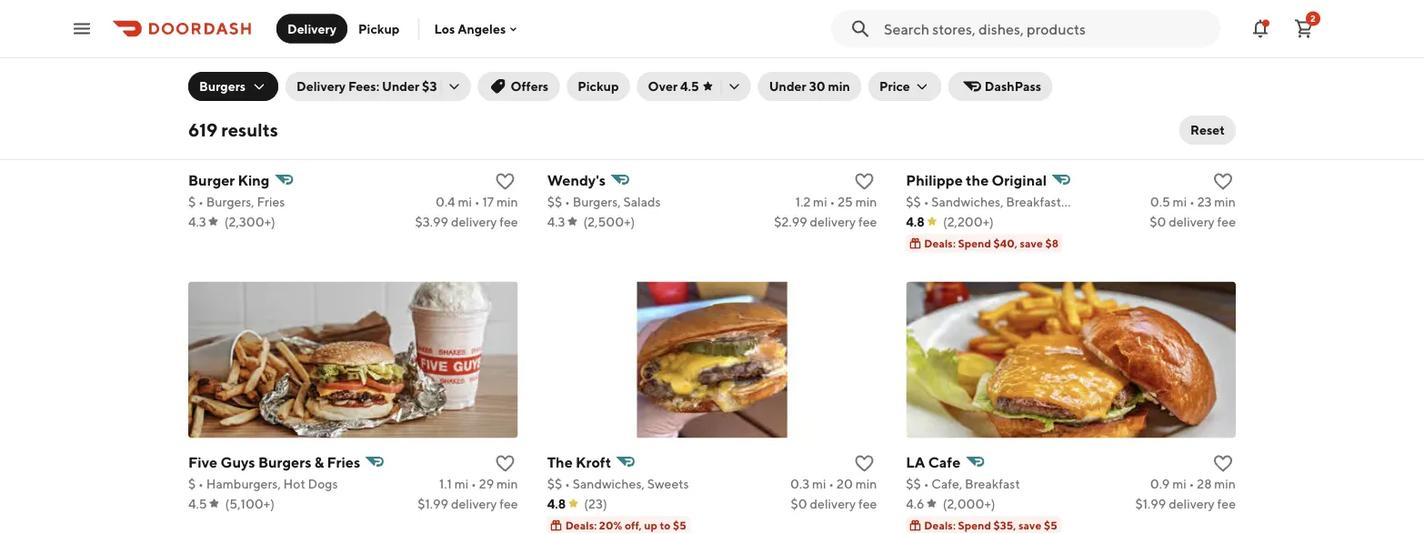 Task type: describe. For each thing, give the bounding box(es) containing it.
philippe the original
[[907, 171, 1047, 189]]

$3.99
[[415, 214, 449, 229]]

1 vertical spatial pickup
[[578, 79, 619, 94]]

reset
[[1191, 122, 1226, 137]]

hot
[[284, 476, 305, 491]]

click to add this store to your saved list image for the kroft
[[854, 453, 876, 475]]

five
[[188, 453, 218, 471]]

price
[[880, 79, 911, 94]]

offers
[[511, 79, 549, 94]]

deals: spend $35, save $5
[[925, 519, 1058, 532]]

over 4.5 button
[[638, 72, 751, 101]]

4.6
[[907, 496, 925, 511]]

delivery for delivery
[[288, 21, 337, 36]]

$ • hamburgers, hot dogs
[[188, 476, 338, 491]]

0 horizontal spatial 4.5
[[188, 496, 207, 511]]

notification bell image
[[1250, 18, 1272, 40]]

• left 25
[[830, 194, 836, 209]]

(2,500+)
[[584, 214, 635, 229]]

$1.99 delivery fee for five guys burgers & fries
[[418, 496, 518, 511]]

$$ for philippe the original
[[907, 194, 922, 209]]

0 vertical spatial pickup
[[359, 21, 400, 36]]

dashpass button
[[949, 72, 1053, 101]]

delivery for wendy's
[[810, 214, 856, 229]]

fee for the kroft
[[859, 496, 877, 511]]

$ for five guys burgers & fries
[[188, 476, 196, 491]]

off,
[[625, 519, 642, 532]]

spend for cafe
[[959, 519, 992, 532]]

original
[[992, 171, 1047, 189]]

brunch
[[1075, 194, 1117, 209]]

$$ for the kroft
[[547, 476, 563, 491]]

$ for burger king
[[188, 194, 196, 209]]

delivery for la cafe
[[1169, 496, 1215, 511]]

• left 28
[[1190, 476, 1195, 491]]

619
[[188, 119, 218, 141]]

deals: 20% off, up to $5
[[566, 519, 687, 532]]

to
[[660, 519, 671, 532]]

$1.99 for five guys burgers & fries
[[418, 496, 449, 511]]

price button
[[869, 72, 942, 101]]

30
[[810, 79, 826, 94]]

(5,100+)
[[225, 496, 275, 511]]

guys
[[221, 453, 255, 471]]

1.1 mi • 29 min
[[439, 476, 518, 491]]

wendy's
[[547, 171, 606, 189]]

burger
[[188, 171, 235, 189]]

29
[[479, 476, 494, 491]]

breakfast for philippe the original
[[1007, 194, 1062, 209]]

cafe
[[929, 453, 961, 471]]

sandwiches, for the
[[932, 194, 1004, 209]]

under 30 min
[[770, 79, 851, 94]]

mi for five guys burgers & fries
[[455, 476, 469, 491]]

0.5 mi • 23 min
[[1151, 194, 1237, 209]]

the
[[547, 453, 573, 471]]

Store search: begin typing to search for stores available on DoorDash text field
[[884, 19, 1210, 39]]

los angeles button
[[434, 21, 521, 36]]

0 vertical spatial pickup button
[[348, 14, 411, 43]]

• left the 29
[[471, 476, 477, 491]]

1 vertical spatial pickup button
[[567, 72, 630, 101]]

$$ • cafe, breakfast
[[907, 476, 1021, 491]]

click to add this store to your saved list image for five guys burgers & fries
[[495, 453, 517, 475]]

0.3
[[791, 476, 810, 491]]

20
[[837, 476, 853, 491]]

0.3 mi • 20 min
[[791, 476, 877, 491]]

mi for wendy's
[[814, 194, 828, 209]]

click to add this store to your saved list image for la cafe
[[1213, 453, 1235, 475]]

0.4
[[436, 194, 456, 209]]

23
[[1198, 194, 1213, 209]]

1 items, open order cart image
[[1294, 18, 1316, 40]]

deals: for the
[[566, 519, 597, 532]]

los
[[434, 21, 455, 36]]

philippe
[[907, 171, 963, 189]]

1 $5 from the left
[[673, 519, 687, 532]]

1.1
[[439, 476, 452, 491]]

$2.99 delivery fee
[[775, 214, 877, 229]]

min for la cafe
[[1215, 476, 1237, 491]]

min for the kroft
[[856, 476, 877, 491]]

king
[[238, 171, 270, 189]]

save for philippe the original
[[1021, 237, 1044, 250]]

under 30 min button
[[759, 72, 862, 101]]

$2.99
[[775, 214, 808, 229]]

burger king
[[188, 171, 270, 189]]

$​0 delivery fee for the kroft
[[791, 496, 877, 511]]

spend for the
[[959, 237, 992, 250]]

mi for burger king
[[458, 194, 472, 209]]

click to add this store to your saved list image for burger king
[[495, 171, 517, 193]]

28
[[1198, 476, 1213, 491]]

0.5
[[1151, 194, 1171, 209]]

delivery for five guys burgers & fries
[[451, 496, 497, 511]]

five guys burgers & fries
[[188, 453, 361, 471]]

2 $5 from the left
[[1045, 519, 1058, 532]]

$​0 for the kroft
[[791, 496, 808, 511]]

(2,200+)
[[944, 214, 994, 229]]

• left the 17
[[475, 194, 480, 209]]

delivery for burger king
[[451, 214, 497, 229]]

$ • burgers, fries
[[188, 194, 285, 209]]

the
[[966, 171, 989, 189]]

min for burger king
[[497, 194, 518, 209]]

(2,300+)
[[225, 214, 275, 229]]

save for la cafe
[[1019, 519, 1042, 532]]

the kroft
[[547, 453, 612, 471]]

2 button
[[1287, 10, 1323, 47]]

hamburgers,
[[206, 476, 281, 491]]

0.9
[[1151, 476, 1171, 491]]

$1.99 for la cafe
[[1136, 496, 1167, 511]]



Task type: vqa. For each thing, say whether or not it's contained in the screenshot.
the left Gluten
no



Task type: locate. For each thing, give the bounding box(es) containing it.
• down the
[[565, 476, 570, 491]]

fee down 1.2 mi • 25 min on the top of the page
[[859, 214, 877, 229]]

$40,
[[994, 237, 1018, 250]]

4.3 down burger
[[188, 214, 206, 229]]

under left $3
[[382, 79, 420, 94]]

1 horizontal spatial burgers,
[[573, 194, 621, 209]]

17
[[483, 194, 494, 209]]

4.3 down wendy's
[[547, 214, 565, 229]]

$3
[[422, 79, 437, 94]]

0 horizontal spatial $5
[[673, 519, 687, 532]]

$​0
[[1150, 214, 1167, 229], [791, 496, 808, 511]]

under inside button
[[770, 79, 807, 94]]

burgers, down burger king
[[206, 194, 255, 209]]

pickup left over
[[578, 79, 619, 94]]

4.5
[[681, 79, 699, 94], [188, 496, 207, 511]]

4.3
[[188, 214, 206, 229], [547, 214, 565, 229]]

& left brunch
[[1064, 194, 1073, 209]]

deals: for philippe
[[925, 237, 956, 250]]

0.4 mi • 17 min
[[436, 194, 518, 209]]

$1.99
[[418, 496, 449, 511], [1136, 496, 1167, 511]]

mi right "0.3"
[[813, 476, 827, 491]]

offers button
[[478, 72, 560, 101]]

$$ for la cafe
[[907, 476, 922, 491]]

& up dogs
[[315, 453, 324, 471]]

0 vertical spatial click to add this store to your saved list image
[[1213, 171, 1235, 193]]

1 spend from the top
[[959, 237, 992, 250]]

pickup button left over
[[567, 72, 630, 101]]

0 horizontal spatial burgers
[[199, 79, 246, 94]]

cafe,
[[932, 476, 963, 491]]

delivery for philippe the original
[[1169, 214, 1215, 229]]

1 horizontal spatial 4.5
[[681, 79, 699, 94]]

$$
[[547, 194, 563, 209], [907, 194, 922, 209], [547, 476, 563, 491], [907, 476, 922, 491]]

1 horizontal spatial pickup
[[578, 79, 619, 94]]

$35,
[[994, 519, 1017, 532]]

delivery down 1.2 mi • 25 min on the top of the page
[[810, 214, 856, 229]]

0 horizontal spatial $1.99
[[418, 496, 449, 511]]

under
[[382, 79, 420, 94], [770, 79, 807, 94]]

salads
[[624, 194, 661, 209]]

0 horizontal spatial 4.8
[[547, 496, 566, 511]]

2 burgers, from the left
[[573, 194, 621, 209]]

delivery for delivery fees: under $3
[[297, 79, 346, 94]]

$$ • burgers, salads
[[547, 194, 661, 209]]

delivery down the 0.4 mi • 17 min at the top
[[451, 214, 497, 229]]

0 vertical spatial save
[[1021, 237, 1044, 250]]

dogs
[[308, 476, 338, 491]]

$$ down philippe
[[907, 194, 922, 209]]

click to add this store to your saved list image up the 0.3 mi • 20 min
[[854, 453, 876, 475]]

click to add this store to your saved list image up 1.2 mi • 25 min on the top of the page
[[854, 171, 876, 193]]

save right $35,
[[1019, 519, 1042, 532]]

$$ down wendy's
[[547, 194, 563, 209]]

0 vertical spatial fries
[[257, 194, 285, 209]]

• left 23
[[1190, 194, 1196, 209]]

$​0 for philippe the original
[[1150, 214, 1167, 229]]

delivery up delivery fees: under $3
[[288, 21, 337, 36]]

burgers up 619 results
[[199, 79, 246, 94]]

fee for philippe the original
[[1218, 214, 1237, 229]]

under left 30
[[770, 79, 807, 94]]

fee for five guys burgers & fries
[[500, 496, 518, 511]]

(23)
[[584, 496, 608, 511]]

$1.99 delivery fee down 0.9 mi • 28 min
[[1136, 496, 1237, 511]]

save
[[1021, 237, 1044, 250], [1019, 519, 1042, 532]]

2 click to add this store to your saved list image from the top
[[1213, 453, 1235, 475]]

$ down five
[[188, 476, 196, 491]]

click to add this store to your saved list image for wendy's
[[854, 171, 876, 193]]

click to add this store to your saved list image
[[495, 171, 517, 193], [854, 171, 876, 193], [495, 453, 517, 475], [854, 453, 876, 475]]

click to add this store to your saved list image up the 0.4 mi • 17 min at the top
[[495, 171, 517, 193]]

$5 right $35,
[[1045, 519, 1058, 532]]

1 vertical spatial $
[[188, 476, 196, 491]]

1 vertical spatial $​0
[[791, 496, 808, 511]]

1 horizontal spatial sandwiches,
[[932, 194, 1004, 209]]

1 horizontal spatial under
[[770, 79, 807, 94]]

burgers inside burgers button
[[199, 79, 246, 94]]

1 vertical spatial fries
[[327, 453, 361, 471]]

1 horizontal spatial $1.99
[[1136, 496, 1167, 511]]

4.8 left (23)
[[547, 496, 566, 511]]

delivery button
[[277, 14, 348, 43]]

fee
[[500, 214, 518, 229], [859, 214, 877, 229], [1218, 214, 1237, 229], [500, 496, 518, 511], [859, 496, 877, 511], [1218, 496, 1237, 511]]

1 horizontal spatial $​0 delivery fee
[[1150, 214, 1237, 229]]

25
[[838, 194, 853, 209]]

4.8 down philippe
[[907, 214, 925, 229]]

0 horizontal spatial under
[[382, 79, 420, 94]]

click to add this store to your saved list image for philippe the original
[[1213, 171, 1235, 193]]

$3.99 delivery fee
[[415, 214, 518, 229]]

mi for la cafe
[[1173, 476, 1187, 491]]

mi right 1.2
[[814, 194, 828, 209]]

sandwiches, for kroft
[[573, 476, 645, 491]]

20%
[[600, 519, 623, 532]]

mi right the 0.5
[[1173, 194, 1188, 209]]

breakfast up (2,000+) at right bottom
[[966, 476, 1021, 491]]

spend down (2,200+) at the top right of page
[[959, 237, 992, 250]]

mi right 1.1
[[455, 476, 469, 491]]

2 4.3 from the left
[[547, 214, 565, 229]]

min right 30
[[829, 79, 851, 94]]

1 vertical spatial save
[[1019, 519, 1042, 532]]

$​0 delivery fee down 0.5 mi • 23 min
[[1150, 214, 1237, 229]]

1 horizontal spatial fries
[[327, 453, 361, 471]]

min inside button
[[829, 79, 851, 94]]

deals: down "4.6"
[[925, 519, 956, 532]]

pickup up delivery fees: under $3
[[359, 21, 400, 36]]

0 vertical spatial 4.8
[[907, 214, 925, 229]]

1 $1.99 delivery fee from the left
[[418, 496, 518, 511]]

•
[[198, 194, 204, 209], [475, 194, 480, 209], [565, 194, 570, 209], [830, 194, 836, 209], [924, 194, 930, 209], [1190, 194, 1196, 209], [198, 476, 204, 491], [471, 476, 477, 491], [565, 476, 570, 491], [829, 476, 835, 491], [924, 476, 930, 491], [1190, 476, 1195, 491]]

1 horizontal spatial burgers
[[258, 453, 312, 471]]

0 horizontal spatial pickup
[[359, 21, 400, 36]]

$$ up "4.6"
[[907, 476, 922, 491]]

$5 right to
[[673, 519, 687, 532]]

1 $1.99 from the left
[[418, 496, 449, 511]]

mi right 0.9 at the right bottom of page
[[1173, 476, 1187, 491]]

1 horizontal spatial &
[[1064, 194, 1073, 209]]

fees:
[[349, 79, 380, 94]]

pickup button up delivery fees: under $3
[[348, 14, 411, 43]]

0 horizontal spatial pickup button
[[348, 14, 411, 43]]

up
[[644, 519, 658, 532]]

$$ for wendy's
[[547, 194, 563, 209]]

breakfast down the original
[[1007, 194, 1062, 209]]

open menu image
[[71, 18, 93, 40]]

pickup button
[[348, 14, 411, 43], [567, 72, 630, 101]]

fee down 1.1 mi • 29 min
[[500, 496, 518, 511]]

burgers, for burger king
[[206, 194, 255, 209]]

1 vertical spatial $​0 delivery fee
[[791, 496, 877, 511]]

burgers, for wendy's
[[573, 194, 621, 209]]

$​0 down the 0.5
[[1150, 214, 1167, 229]]

delivery left 'fees:'
[[297, 79, 346, 94]]

4.3 for wendy's
[[547, 214, 565, 229]]

1 horizontal spatial pickup button
[[567, 72, 630, 101]]

deals: down (23)
[[566, 519, 597, 532]]

• left cafe,
[[924, 476, 930, 491]]

1 vertical spatial sandwiches,
[[573, 476, 645, 491]]

1.2 mi • 25 min
[[796, 194, 877, 209]]

• down wendy's
[[565, 194, 570, 209]]

delivery down the 0.3 mi • 20 min
[[810, 496, 856, 511]]

sandwiches, up (2,200+) at the top right of page
[[932, 194, 1004, 209]]

0 horizontal spatial $1.99 delivery fee
[[418, 496, 518, 511]]

0 horizontal spatial fries
[[257, 194, 285, 209]]

$​0 delivery fee down the 0.3 mi • 20 min
[[791, 496, 877, 511]]

$
[[188, 194, 196, 209], [188, 476, 196, 491]]

spend down (2,000+) at right bottom
[[959, 519, 992, 532]]

delivery down 0.9 mi • 28 min
[[1169, 496, 1215, 511]]

breakfast for la cafe
[[966, 476, 1021, 491]]

0 vertical spatial $​0 delivery fee
[[1150, 214, 1237, 229]]

0 vertical spatial sandwiches,
[[932, 194, 1004, 209]]

0 vertical spatial $​0
[[1150, 214, 1167, 229]]

fee for burger king
[[500, 214, 518, 229]]

0 vertical spatial 4.5
[[681, 79, 699, 94]]

$$ down the
[[547, 476, 563, 491]]

0 vertical spatial breakfast
[[1007, 194, 1062, 209]]

0 vertical spatial spend
[[959, 237, 992, 250]]

$8
[[1046, 237, 1059, 250]]

• down burger
[[198, 194, 204, 209]]

los angeles
[[434, 21, 506, 36]]

delivery fees: under $3
[[297, 79, 437, 94]]

0 horizontal spatial burgers,
[[206, 194, 255, 209]]

619 results
[[188, 119, 278, 141]]

sweets
[[648, 476, 689, 491]]

1.2
[[796, 194, 811, 209]]

fee for la cafe
[[1218, 496, 1237, 511]]

• left '20'
[[829, 476, 835, 491]]

1 click to add this store to your saved list image from the top
[[1213, 171, 1235, 193]]

$1.99 delivery fee
[[418, 496, 518, 511], [1136, 496, 1237, 511]]

• down five
[[198, 476, 204, 491]]

0 horizontal spatial &
[[315, 453, 324, 471]]

click to add this store to your saved list image up 0.9 mi • 28 min
[[1213, 453, 1235, 475]]

burgers, up (2,500+)
[[573, 194, 621, 209]]

reset button
[[1180, 116, 1237, 145]]

1 under from the left
[[382, 79, 420, 94]]

fee down 0.5 mi • 23 min
[[1218, 214, 1237, 229]]

2 $1.99 from the left
[[1136, 496, 1167, 511]]

burgers button
[[188, 72, 279, 101]]

deals: for la
[[925, 519, 956, 532]]

1 $ from the top
[[188, 194, 196, 209]]

min right the 29
[[497, 476, 518, 491]]

click to add this store to your saved list image up 1.1 mi • 29 min
[[495, 453, 517, 475]]

4.3 for burger king
[[188, 214, 206, 229]]

0 horizontal spatial $​0
[[791, 496, 808, 511]]

1 vertical spatial 4.5
[[188, 496, 207, 511]]

0 vertical spatial $
[[188, 194, 196, 209]]

1 vertical spatial &
[[315, 453, 324, 471]]

1 horizontal spatial $5
[[1045, 519, 1058, 532]]

(2,000+)
[[943, 496, 996, 511]]

1 horizontal spatial $1.99 delivery fee
[[1136, 496, 1237, 511]]

results
[[221, 119, 278, 141]]

$​0 delivery fee for philippe the original
[[1150, 214, 1237, 229]]

1 vertical spatial delivery
[[297, 79, 346, 94]]

$​0 down "0.3"
[[791, 496, 808, 511]]

0 vertical spatial &
[[1064, 194, 1073, 209]]

deals: down (2,200+) at the top right of page
[[925, 237, 956, 250]]

4.5 down five
[[188, 496, 207, 511]]

la cafe
[[907, 453, 961, 471]]

4.5 inside over 4.5 "button"
[[681, 79, 699, 94]]

1 vertical spatial 4.8
[[547, 496, 566, 511]]

la
[[907, 453, 926, 471]]

$ down burger
[[188, 194, 196, 209]]

$1.99 delivery fee for la cafe
[[1136, 496, 1237, 511]]

mi for philippe the original
[[1173, 194, 1188, 209]]

min right 23
[[1215, 194, 1237, 209]]

$$ • sandwiches, breakfast & brunch
[[907, 194, 1117, 209]]

fee down the 0.3 mi • 20 min
[[859, 496, 877, 511]]

1 horizontal spatial 4.8
[[907, 214, 925, 229]]

$1.99 down 1.1
[[418, 496, 449, 511]]

delivery for the kroft
[[810, 496, 856, 511]]

delivery down 0.5 mi • 23 min
[[1169, 214, 1215, 229]]

fee down 0.9 mi • 28 min
[[1218, 496, 1237, 511]]

2 under from the left
[[770, 79, 807, 94]]

1 vertical spatial spend
[[959, 519, 992, 532]]

min for five guys burgers & fries
[[497, 476, 518, 491]]

mi
[[458, 194, 472, 209], [814, 194, 828, 209], [1173, 194, 1188, 209], [455, 476, 469, 491], [813, 476, 827, 491], [1173, 476, 1187, 491]]

mi right 0.4 at the top
[[458, 194, 472, 209]]

kroft
[[576, 453, 612, 471]]

min right 28
[[1215, 476, 1237, 491]]

deals:
[[925, 237, 956, 250], [566, 519, 597, 532], [925, 519, 956, 532]]

click to add this store to your saved list image
[[1213, 171, 1235, 193], [1213, 453, 1235, 475]]

• down philippe
[[924, 194, 930, 209]]

4.8 for philippe the original
[[907, 214, 925, 229]]

save left $8 at the right top
[[1021, 237, 1044, 250]]

burgers,
[[206, 194, 255, 209], [573, 194, 621, 209]]

1 vertical spatial burgers
[[258, 453, 312, 471]]

click to add this store to your saved list image up 0.5 mi • 23 min
[[1213, 171, 1235, 193]]

1 4.3 from the left
[[188, 214, 206, 229]]

fee for wendy's
[[859, 214, 877, 229]]

pickup
[[359, 21, 400, 36], [578, 79, 619, 94]]

angeles
[[458, 21, 506, 36]]

mi for the kroft
[[813, 476, 827, 491]]

min right the 17
[[497, 194, 518, 209]]

2 $1.99 delivery fee from the left
[[1136, 496, 1237, 511]]

delivery
[[288, 21, 337, 36], [297, 79, 346, 94]]

fries
[[257, 194, 285, 209], [327, 453, 361, 471]]

delivery inside button
[[288, 21, 337, 36]]

0 horizontal spatial sandwiches,
[[573, 476, 645, 491]]

$$ • sandwiches, sweets
[[547, 476, 689, 491]]

2 spend from the top
[[959, 519, 992, 532]]

$1.99 delivery fee down 1.1 mi • 29 min
[[418, 496, 518, 511]]

over 4.5
[[648, 79, 699, 94]]

4.8 for the kroft
[[547, 496, 566, 511]]

delivery down 1.1 mi • 29 min
[[451, 496, 497, 511]]

fee down the 0.4 mi • 17 min at the top
[[500, 214, 518, 229]]

2 $ from the top
[[188, 476, 196, 491]]

0 horizontal spatial 4.3
[[188, 214, 206, 229]]

0 vertical spatial delivery
[[288, 21, 337, 36]]

1 horizontal spatial 4.3
[[547, 214, 565, 229]]

fries up dogs
[[327, 453, 361, 471]]

4.5 right over
[[681, 79, 699, 94]]

min right '20'
[[856, 476, 877, 491]]

1 burgers, from the left
[[206, 194, 255, 209]]

0 vertical spatial burgers
[[199, 79, 246, 94]]

1 horizontal spatial $​0
[[1150, 214, 1167, 229]]

2
[[1311, 13, 1317, 24]]

0.9 mi • 28 min
[[1151, 476, 1237, 491]]

sandwiches, up (23)
[[573, 476, 645, 491]]

min for philippe the original
[[1215, 194, 1237, 209]]

1 vertical spatial click to add this store to your saved list image
[[1213, 453, 1235, 475]]

delivery
[[451, 214, 497, 229], [810, 214, 856, 229], [1169, 214, 1215, 229], [451, 496, 497, 511], [810, 496, 856, 511], [1169, 496, 1215, 511]]

$1.99 down 0.9 at the right bottom of page
[[1136, 496, 1167, 511]]

4.8
[[907, 214, 925, 229], [547, 496, 566, 511]]

0 horizontal spatial $​0 delivery fee
[[791, 496, 877, 511]]

burgers up hot
[[258, 453, 312, 471]]

deals: spend $40, save $8
[[925, 237, 1059, 250]]

fries down king
[[257, 194, 285, 209]]

over
[[648, 79, 678, 94]]

min right 25
[[856, 194, 877, 209]]

&
[[1064, 194, 1073, 209], [315, 453, 324, 471]]

1 vertical spatial breakfast
[[966, 476, 1021, 491]]

dashpass
[[985, 79, 1042, 94]]

min for wendy's
[[856, 194, 877, 209]]



